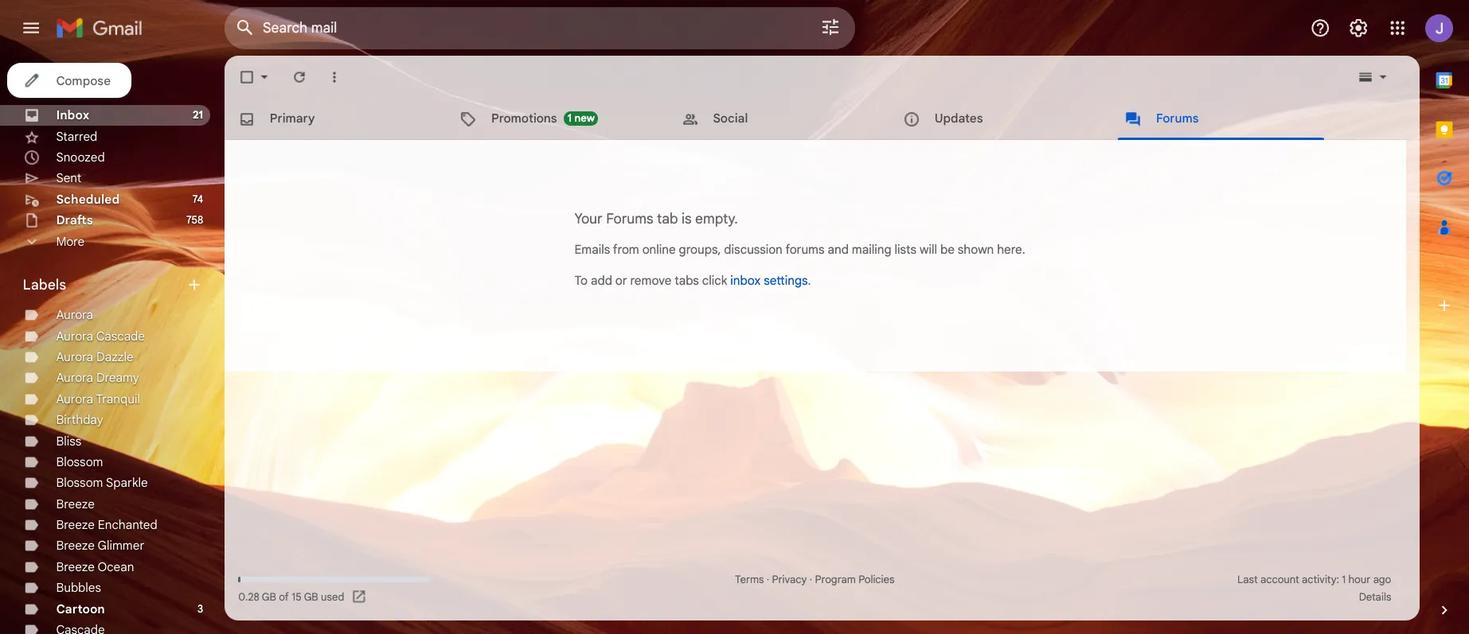 Task type: describe. For each thing, give the bounding box(es) containing it.
15
[[265, 537, 274, 550]]

1 inside promotions, one new message, tab
[[516, 102, 520, 114]]

aurora for aurora dreamy
[[51, 337, 85, 350]]

support image
[[1191, 16, 1210, 35]]

breeze enchanted
[[51, 470, 143, 484]]

privacy
[[702, 521, 734, 533]]

blossom for blossom sparkle
[[51, 432, 94, 446]]

dreamy
[[88, 337, 126, 350]]

ago
[[1249, 521, 1265, 533]]

more button
[[0, 210, 191, 229]]

breeze ocean
[[51, 509, 122, 522]]

snoozed link
[[51, 136, 95, 150]]

labels
[[21, 252, 60, 267]]

main menu image
[[19, 16, 38, 35]]

bubbles
[[51, 528, 92, 541]]

blossom link
[[51, 413, 94, 427]]

sent
[[51, 155, 74, 169]]

add
[[537, 248, 557, 262]]

aurora dazzle
[[51, 318, 121, 331]]

terms link
[[668, 521, 695, 533]]

groups,
[[617, 220, 656, 234]]

details
[[1236, 537, 1265, 549]]

0.28
[[217, 537, 236, 550]]

blossom sparkle link
[[51, 432, 134, 446]]

forums tab
[[1010, 89, 1211, 127]]

compose button
[[6, 57, 120, 89]]

breeze glimmer link
[[51, 490, 131, 503]]

breeze for breeze link
[[51, 451, 86, 465]]

used
[[292, 537, 313, 550]]

social tab
[[607, 89, 808, 127]]

glimmer
[[89, 490, 131, 503]]

and
[[753, 220, 772, 234]]

758
[[169, 194, 185, 206]]

social
[[648, 101, 680, 115]]

inbox link
[[51, 98, 81, 112]]

or
[[560, 248, 570, 262]]

aurora dazzle link
[[51, 318, 121, 331]]

none checkbox inside your forums tab is empty. main content
[[217, 62, 233, 78]]

bubbles link
[[51, 528, 92, 541]]

terms · privacy · program policies
[[668, 521, 813, 533]]

aurora cascade link
[[51, 298, 132, 312]]

birthday link
[[51, 375, 94, 389]]

click
[[638, 248, 661, 262]]

of
[[254, 537, 263, 550]]

.
[[735, 248, 737, 262]]

breeze link
[[51, 451, 86, 465]]

1 · from the left
[[697, 521, 700, 533]]

0 horizontal spatial forums
[[551, 191, 594, 207]]

forums inside tab
[[1051, 101, 1090, 115]]

inbox
[[51, 98, 81, 112]]

refresh image
[[264, 62, 280, 78]]

Search mail text field
[[239, 18, 701, 33]]

policies
[[781, 521, 813, 533]]

aurora dreamy
[[51, 337, 126, 350]]

compose
[[51, 66, 101, 80]]

last account activity: 1 hour ago details
[[1125, 521, 1265, 549]]

shown
[[871, 220, 904, 234]]

labels heading
[[21, 252, 169, 267]]

blossom sparkle
[[51, 432, 134, 446]]

tab list containing primary
[[204, 89, 1291, 127]]

3
[[180, 548, 185, 560]]

emails from online groups, discussion forums and mailing lists will be shown here.
[[522, 220, 932, 234]]

starred
[[51, 117, 89, 131]]

program
[[741, 521, 778, 533]]

breeze for breeze ocean
[[51, 509, 86, 522]]

from
[[557, 220, 581, 234]]

aurora tranquil
[[51, 356, 127, 370]]

details link
[[1236, 537, 1265, 549]]

drafts
[[51, 193, 85, 207]]

tranquil
[[87, 356, 127, 370]]

blossom for blossom
[[51, 413, 94, 427]]

activity:
[[1184, 521, 1218, 533]]

breeze glimmer
[[51, 490, 131, 503]]

here.
[[907, 220, 932, 234]]



Task type: locate. For each thing, give the bounding box(es) containing it.
terms
[[668, 521, 695, 533]]

cascade
[[87, 298, 132, 312], [51, 566, 95, 580]]

2 gb from the left
[[276, 537, 289, 550]]

search mail image
[[209, 11, 237, 40]]

1 vertical spatial 1
[[1220, 521, 1224, 533]]

scheduled link
[[51, 174, 109, 188]]

1 horizontal spatial ·
[[736, 521, 739, 533]]

1 gb from the left
[[238, 537, 251, 550]]

1 horizontal spatial 1
[[1220, 521, 1224, 533]]

aurora down "aurora" link
[[51, 298, 85, 312]]

4 breeze from the top
[[51, 509, 86, 522]]

aurora for aurora dazzle
[[51, 318, 85, 331]]

5 aurora from the top
[[51, 356, 85, 370]]

to add or remove tabs click inbox settings .
[[522, 248, 737, 262]]

1 vertical spatial cascade
[[51, 566, 95, 580]]

breeze ocean link
[[51, 509, 122, 522]]

be
[[855, 220, 868, 234]]

footer containing terms
[[204, 520, 1279, 552]]

0 vertical spatial blossom
[[51, 413, 94, 427]]

forums
[[1051, 101, 1090, 115], [551, 191, 594, 207]]

4 aurora from the top
[[51, 337, 85, 350]]

forums
[[714, 220, 750, 234]]

promotions
[[447, 101, 507, 115]]

primary
[[245, 101, 286, 115]]

tab list
[[1291, 51, 1336, 520], [204, 89, 1291, 127]]

aurora for "aurora" link
[[51, 279, 85, 293]]

1 vertical spatial blossom
[[51, 432, 94, 446]]

enchanted
[[89, 470, 143, 484]]

emails
[[522, 220, 555, 234]]

advanced search options image
[[739, 9, 771, 41]]

21
[[175, 99, 185, 111]]

to
[[522, 248, 534, 262]]

gmail image
[[51, 10, 138, 41]]

2 aurora from the top
[[51, 298, 85, 312]]

3 aurora from the top
[[51, 318, 85, 331]]

breeze down the blossom sparkle link at the bottom left
[[51, 451, 86, 465]]

None search field
[[204, 6, 777, 45]]

1 blossom from the top
[[51, 413, 94, 427]]

blossom down blossom link
[[51, 432, 94, 446]]

0 vertical spatial cascade
[[87, 298, 132, 312]]

get add-ons tab
[[1298, 262, 1329, 294]]

gb left of
[[238, 537, 251, 550]]

aurora cascade
[[51, 298, 132, 312]]

cascade up dazzle
[[87, 298, 132, 312]]

bliss
[[51, 394, 74, 408]]

cascade down cartoon link
[[51, 566, 95, 580]]

0 horizontal spatial gb
[[238, 537, 251, 550]]

your
[[522, 191, 548, 207]]

breeze for breeze enchanted
[[51, 470, 86, 484]]

gb
[[238, 537, 251, 550], [276, 537, 289, 550]]

primary tab
[[204, 89, 404, 127]]

scheduled
[[51, 174, 109, 188]]

aurora
[[51, 279, 85, 293], [51, 298, 85, 312], [51, 318, 85, 331], [51, 337, 85, 350], [51, 356, 85, 370]]

breeze
[[51, 451, 86, 465], [51, 470, 86, 484], [51, 490, 86, 503], [51, 509, 86, 522]]

aurora up aurora cascade
[[51, 279, 85, 293]]

labels navigation
[[0, 51, 204, 635]]

bliss link
[[51, 394, 74, 408]]

settings
[[695, 248, 735, 262]]

footer inside your forums tab is empty. main content
[[204, 520, 1279, 552]]

None checkbox
[[217, 62, 233, 78]]

dazzle
[[88, 318, 121, 331]]

toggle split pane mode image
[[1234, 62, 1250, 78]]

new
[[522, 102, 541, 114]]

2 · from the left
[[736, 521, 739, 533]]

aurora down aurora dazzle link
[[51, 337, 85, 350]]

1 vertical spatial forums
[[551, 191, 594, 207]]

·
[[697, 521, 700, 533], [736, 521, 739, 533]]

1 breeze from the top
[[51, 451, 86, 465]]

aurora link
[[51, 279, 85, 293]]

· right privacy link
[[736, 521, 739, 533]]

mailing
[[775, 220, 811, 234]]

aurora for aurora cascade
[[51, 298, 85, 312]]

0 vertical spatial 1
[[516, 102, 520, 114]]

promotions, one new message, tab
[[405, 89, 606, 127]]

blossom
[[51, 413, 94, 427], [51, 432, 94, 446]]

your forums tab is empty.
[[522, 191, 671, 207]]

tab
[[597, 191, 617, 207]]

ocean
[[89, 509, 122, 522]]

sparkle
[[96, 432, 134, 446]]

gb right 15
[[276, 537, 289, 550]]

cascade link
[[51, 566, 95, 580]]

more
[[51, 213, 77, 227]]

privacy link
[[702, 521, 734, 533]]

discussion
[[658, 220, 712, 234]]

cartoon link
[[51, 547, 95, 561]]

more image
[[296, 62, 312, 78]]

1 inside last account activity: 1 hour ago details
[[1220, 521, 1224, 533]]

your forums tab is empty. main content
[[204, 51, 1291, 564]]

aurora for aurora tranquil
[[51, 356, 85, 370]]

1 left new
[[516, 102, 520, 114]]

cartoon
[[51, 547, 95, 561]]

snoozed
[[51, 136, 95, 150]]

is
[[620, 191, 629, 207]]

0 horizontal spatial 1
[[516, 102, 520, 114]]

get add-ons image
[[1298, 262, 1329, 294]]

aurora dreamy link
[[51, 337, 126, 350]]

breeze up the bubbles link on the bottom left
[[51, 509, 86, 522]]

last
[[1125, 521, 1144, 533]]

drafts link
[[51, 193, 85, 207]]

follow link to manage storage image
[[319, 536, 335, 552]]

74
[[175, 175, 185, 187]]

footer
[[204, 520, 1279, 552]]

0 vertical spatial forums
[[1051, 101, 1090, 115]]

empty.
[[632, 191, 671, 207]]

inbox
[[664, 248, 692, 262]]

will
[[836, 220, 852, 234]]

program policies link
[[741, 521, 813, 533]]

blossom down bliss link
[[51, 413, 94, 427]]

1 new
[[516, 102, 541, 114]]

updates
[[850, 101, 894, 115]]

breeze up breeze ocean
[[51, 490, 86, 503]]

breeze down breeze link
[[51, 470, 86, 484]]

0 horizontal spatial ·
[[697, 521, 700, 533]]

1 left hour
[[1220, 521, 1224, 533]]

breeze inside 'link'
[[51, 509, 86, 522]]

2 blossom from the top
[[51, 432, 94, 446]]

breeze enchanted link
[[51, 470, 143, 484]]

sent link
[[51, 155, 74, 169]]

aurora up aurora dreamy
[[51, 318, 85, 331]]

lists
[[813, 220, 833, 234]]

tabs
[[613, 248, 636, 262]]

1 aurora from the top
[[51, 279, 85, 293]]

settings image
[[1226, 16, 1245, 35]]

aurora up "birthday"
[[51, 356, 85, 370]]

1 horizontal spatial forums
[[1051, 101, 1090, 115]]

online
[[584, 220, 614, 234]]

1 horizontal spatial gb
[[276, 537, 289, 550]]

remove
[[573, 248, 611, 262]]

aurora tranquil link
[[51, 356, 127, 370]]

breeze for breeze glimmer
[[51, 490, 86, 503]]

updates tab
[[808, 89, 1009, 127]]

· right terms link
[[697, 521, 700, 533]]

0.28 gb of 15 gb used
[[217, 537, 313, 550]]

3 breeze from the top
[[51, 490, 86, 503]]

starred link
[[51, 117, 89, 131]]

2 breeze from the top
[[51, 470, 86, 484]]



Task type: vqa. For each thing, say whether or not it's contained in the screenshot.
fourth 'Aurora' from the bottom
yes



